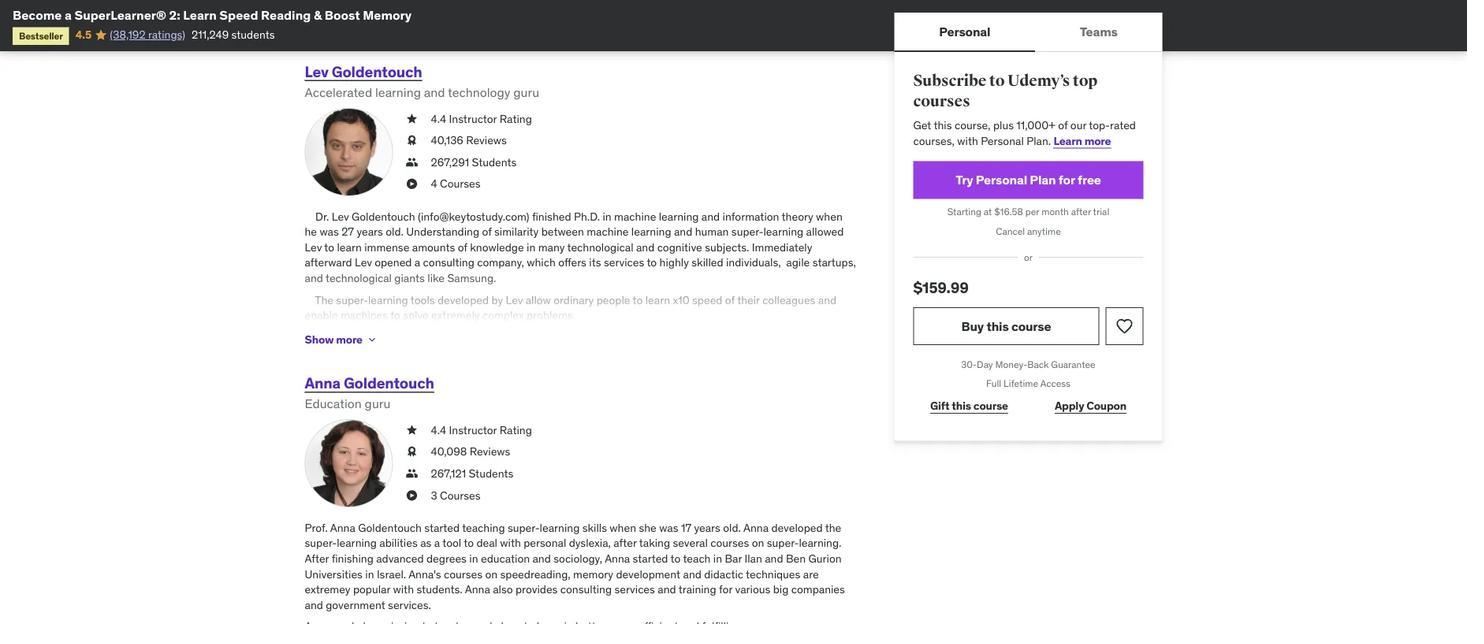 Task type: vqa. For each thing, say whether or not it's contained in the screenshot.
when within the Prof. Anna Goldentouch Started Teaching Super-Learning Skills When She Was 17 Years Old. Anna Developed The Super-Learning Abilities As A Tool To Deal With Personal Dyslexia, After Taking Several Courses On Super-Learning. After Finishing Advanced Degrees In Education And Sociology, Anna Started To Teach In Bar Ilan And Ben Gurion Universities In Israel. Anna'S Courses On Speedreading, Memory Development And Didactic Techniques Are Extremey Popular With Students. Anna Also Provides Consulting Services And Training For Various Big Companies And Government Services.
yes



Task type: locate. For each thing, give the bounding box(es) containing it.
startups,
[[813, 256, 856, 270]]

immense
[[364, 240, 410, 254]]

universities
[[305, 567, 363, 581]]

1 vertical spatial after
[[614, 536, 637, 551]]

0 vertical spatial technological
[[567, 240, 634, 254]]

40,136 reviews
[[431, 133, 507, 147]]

x10
[[673, 293, 690, 307]]

1 vertical spatial was
[[659, 521, 679, 535]]

when up allowed
[[816, 209, 843, 223]]

show left "it's"
[[305, 21, 334, 35]]

and inside lev goldentouch accelerated learning and technology guru
[[424, 84, 445, 100]]

a right become
[[65, 7, 72, 23]]

1 vertical spatial xsmall image
[[366, 333, 378, 346]]

0 horizontal spatial was
[[320, 225, 339, 239]]

show for "become a superlearner®"
[[305, 21, 334, 35]]

4.4 instructor rating up 40,136 reviews on the top of page
[[431, 111, 532, 126]]

show
[[305, 21, 334, 35], [305, 332, 334, 347]]

1 vertical spatial years
[[694, 521, 721, 535]]

1 vertical spatial show
[[305, 332, 334, 347]]

2 show more button from the top
[[305, 324, 378, 356]]

0 vertical spatial show
[[305, 21, 334, 35]]

dr. lev goldentouch (info@keytostudy.com) finished ph.d. in machine learning and information theory when he was 27 years old. understanding of similarity between machine learning and human super-learning allowed lev to learn immense amounts of knowledge in many technological and cognitive subjects. immediately afterward lev opened a consulting company, which offers its services to highly skilled individuals,  agile startups, and technological giants like samsung. the super-learning tools developed by lev allow ordinary people to learn x10 speed of their colleagues and enable machines to solve extremely complex problems.
[[305, 209, 856, 322]]

courses inside print, digital, and audiobooks; and numerous other online courses through it's own online training portals, superhuman academy® and branding you™ academy.
[[783, 3, 822, 17]]

1 vertical spatial reviews
[[470, 445, 510, 459]]

skills
[[583, 521, 607, 535]]

lev up accelerated on the top left of the page
[[305, 62, 329, 81]]

0 vertical spatial personal
[[939, 23, 991, 39]]

xsmall image left 267,291
[[406, 155, 418, 170]]

show more button for dr. lev goldentouch (info@keytostudy.com) finished ph.d. in machine learning and information theory when he was 27 years old. understanding of similarity between machine learning and human super-learning allowed lev to learn immense amounts of knowledge in many technological and cognitive subjects. immediately afterward lev opened a consulting company, which offers its services to highly skilled individuals,  agile startups, and technological giants like samsung.
[[305, 324, 378, 356]]

anna up education
[[305, 374, 341, 393]]

this
[[934, 118, 952, 132], [987, 318, 1009, 334], [952, 399, 972, 413]]

1 vertical spatial 4.4 instructor rating
[[431, 423, 532, 437]]

with up education
[[500, 536, 521, 551]]

courses down 267,121
[[440, 488, 481, 503]]

and up branding
[[649, 3, 667, 17]]

a right as
[[434, 536, 440, 551]]

1 vertical spatial technological
[[326, 271, 392, 285]]

4.4 up 40,136
[[431, 111, 447, 126]]

2 courses from the top
[[440, 488, 481, 503]]

1 vertical spatial rating
[[500, 423, 532, 437]]

teaching
[[462, 521, 505, 535]]

0 vertical spatial started
[[424, 521, 460, 535]]

training down "become a superlearner®"
[[419, 18, 457, 33]]

1 vertical spatial when
[[610, 521, 636, 535]]

instructor up 40,136 reviews on the top of page
[[449, 111, 497, 126]]

4.4 instructor rating up 40,098 reviews
[[431, 423, 532, 437]]

1 horizontal spatial training
[[679, 583, 717, 597]]

cognitive
[[657, 240, 703, 254]]

1 horizontal spatial years
[[694, 521, 721, 535]]

when inside dr. lev goldentouch (info@keytostudy.com) finished ph.d. in machine learning and information theory when he was 27 years old. understanding of similarity between machine learning and human super-learning allowed lev to learn immense amounts of knowledge in many technological and cognitive subjects. immediately afterward lev opened a consulting company, which offers its services to highly skilled individuals,  agile startups, and technological giants like samsung. the super-learning tools developed by lev allow ordinary people to learn x10 speed of their colleagues and enable machines to solve extremely complex problems.
[[816, 209, 843, 223]]

17
[[681, 521, 692, 535]]

0 horizontal spatial developed
[[438, 293, 489, 307]]

guru inside lev goldentouch accelerated learning and technology guru
[[514, 84, 539, 100]]

and up techniques
[[765, 552, 784, 566]]

show down enable
[[305, 332, 334, 347]]

lev goldentouch accelerated learning and technology guru
[[305, 62, 539, 100]]

2 4.4 from the top
[[431, 423, 447, 437]]

print, digital, and audiobooks; and numerous other online courses through it's own online training portals, superhuman academy® and branding you™ academy.
[[305, 3, 822, 33]]

a up giants
[[415, 256, 421, 270]]

technological up its
[[567, 240, 634, 254]]

0 vertical spatial rating
[[500, 111, 532, 126]]

(38,192
[[110, 28, 146, 42]]

1 vertical spatial course
[[974, 399, 1009, 413]]

reviews up the 267,121 students
[[470, 445, 510, 459]]

1 horizontal spatial technological
[[567, 240, 634, 254]]

anna left also
[[465, 583, 490, 597]]

developed
[[438, 293, 489, 307], [772, 521, 823, 535]]

1 vertical spatial consulting
[[561, 583, 612, 597]]

per
[[1026, 206, 1040, 218]]

4.4 for anna goldentouch
[[431, 423, 447, 437]]

numerous
[[670, 3, 719, 17]]

anytime
[[1028, 225, 1061, 238]]

training down didactic
[[679, 583, 717, 597]]

0 vertical spatial after
[[1072, 206, 1091, 218]]

1 vertical spatial training
[[679, 583, 717, 597]]

0 horizontal spatial years
[[357, 225, 383, 239]]

this for buy
[[987, 318, 1009, 334]]

0 vertical spatial course
[[1012, 318, 1052, 334]]

problems.
[[527, 308, 576, 322]]

0 horizontal spatial online
[[386, 18, 416, 33]]

many
[[538, 240, 565, 254]]

course down full
[[974, 399, 1009, 413]]

courses for lev goldentouch
[[440, 177, 481, 191]]

this right buy
[[987, 318, 1009, 334]]

students.
[[417, 583, 463, 597]]

didactic
[[704, 567, 744, 581]]

1 vertical spatial guru
[[365, 396, 391, 412]]

0 vertical spatial students
[[472, 155, 517, 169]]

0 vertical spatial years
[[357, 225, 383, 239]]

2 vertical spatial with
[[393, 583, 414, 597]]

0 vertical spatial services
[[604, 256, 645, 270]]

reviews
[[466, 133, 507, 147], [470, 445, 510, 459]]

1 instructor from the top
[[449, 111, 497, 126]]

0 horizontal spatial learn
[[337, 240, 362, 254]]

1 horizontal spatial on
[[752, 536, 764, 551]]

students for anna goldentouch
[[469, 467, 514, 481]]

samsung.
[[447, 271, 496, 285]]

0 vertical spatial courses
[[440, 177, 481, 191]]

personal
[[524, 536, 566, 551]]

allowed
[[806, 225, 844, 239]]

1 vertical spatial services
[[615, 583, 655, 597]]

developed inside the "prof. anna goldentouch started teaching super-learning skills when she was 17 years old. anna developed the super-learning abilities as a tool to deal with personal dyslexia, after taking several courses on super-learning. after finishing advanced degrees in education and sociology, anna started to teach in bar ilan and ben gurion universities in israel. anna's courses on speedreading, memory development and didactic techniques are extremey popular with students. anna also provides consulting services and training for various big companies and government services."
[[772, 521, 823, 535]]

was inside the "prof. anna goldentouch started teaching super-learning skills when she was 17 years old. anna developed the super-learning abilities as a tool to deal with personal dyslexia, after taking several courses on super-learning. after finishing advanced degrees in education and sociology, anna started to teach in bar ilan and ben gurion universities in israel. anna's courses on speedreading, memory development and didactic techniques are extremey popular with students. anna also provides consulting services and training for various big companies and government services."
[[659, 521, 679, 535]]

to inside the subscribe to udemy's top courses
[[990, 71, 1005, 91]]

this for gift
[[952, 399, 972, 413]]

rating
[[500, 111, 532, 126], [500, 423, 532, 437]]

$159.99
[[914, 278, 969, 297]]

agile
[[787, 256, 810, 270]]

israel.
[[377, 567, 406, 581]]

learn down 'our'
[[1054, 134, 1083, 148]]

allow
[[526, 293, 551, 307]]

guru inside anna goldentouch education guru
[[365, 396, 391, 412]]

1 rating from the top
[[500, 111, 532, 126]]

guru
[[514, 84, 539, 100], [365, 396, 391, 412]]

tab list
[[895, 13, 1163, 52]]

it's
[[346, 18, 361, 33]]

this inside get this course, plus 11,000+ of our top-rated courses, with personal plan.
[[934, 118, 952, 132]]

more for "become a superlearner®"
[[336, 21, 363, 35]]

this inside gift this course link
[[952, 399, 972, 413]]

anna right the prof.
[[330, 521, 356, 535]]

teams button
[[1036, 13, 1163, 50]]

1 horizontal spatial started
[[633, 552, 668, 566]]

also
[[493, 583, 513, 597]]

1 vertical spatial learn
[[1054, 134, 1083, 148]]

more down machines
[[336, 332, 363, 347]]

goldentouch up accelerated on the top left of the page
[[332, 62, 422, 81]]

education
[[481, 552, 530, 566]]

0 vertical spatial consulting
[[423, 256, 475, 270]]

1 horizontal spatial course
[[1012, 318, 1052, 334]]

lev down immense
[[355, 256, 372, 270]]

personal up subscribe
[[939, 23, 991, 39]]

for inside the "prof. anna goldentouch started teaching super-learning skills when she was 17 years old. anna developed the super-learning abilities as a tool to deal with personal dyslexia, after taking several courses on super-learning. after finishing advanced degrees in education and sociology, anna started to teach in bar ilan and ben gurion universities in israel. anna's courses on speedreading, memory development and didactic techniques are extremey popular with students. anna also provides consulting services and training for various big companies and government services."
[[719, 583, 733, 597]]

0 horizontal spatial training
[[419, 18, 457, 33]]

show more for "become a superlearner®"
[[305, 21, 363, 35]]

1 vertical spatial show more button
[[305, 324, 378, 356]]

personal down plus
[[981, 134, 1024, 148]]

of left their
[[725, 293, 735, 307]]

wishlist image
[[1116, 317, 1134, 336]]

speed
[[692, 293, 723, 307]]

gift this course
[[931, 399, 1009, 413]]

1 horizontal spatial old.
[[723, 521, 741, 535]]

2 show more from the top
[[305, 332, 363, 347]]

personal inside try personal plan for free link
[[976, 172, 1028, 188]]

goldentouch up immense
[[352, 209, 415, 223]]

gurion
[[809, 552, 842, 566]]

0 horizontal spatial after
[[614, 536, 637, 551]]

1 horizontal spatial was
[[659, 521, 679, 535]]

2 vertical spatial this
[[952, 399, 972, 413]]

apply
[[1055, 399, 1085, 413]]

learning
[[375, 84, 421, 100], [659, 209, 699, 223], [632, 225, 672, 239], [764, 225, 804, 239], [368, 293, 408, 307], [540, 521, 580, 535], [337, 536, 377, 551]]

0 vertical spatial this
[[934, 118, 952, 132]]

finished
[[532, 209, 571, 223]]

0 horizontal spatial with
[[393, 583, 414, 597]]

0 vertical spatial 4.4
[[431, 111, 447, 126]]

old. up bar
[[723, 521, 741, 535]]

to left udemy's on the top right of page
[[990, 71, 1005, 91]]

years right 17
[[694, 521, 721, 535]]

training inside the "prof. anna goldentouch started teaching super-learning skills when she was 17 years old. anna developed the super-learning abilities as a tool to deal with personal dyslexia, after taking several courses on super-learning. after finishing advanced degrees in education and sociology, anna started to teach in bar ilan and ben gurion universities in israel. anna's courses on speedreading, memory development and didactic techniques are extremey popular with students. anna also provides consulting services and training for various big companies and government services."
[[679, 583, 717, 597]]

1 horizontal spatial consulting
[[561, 583, 612, 597]]

super- up after
[[305, 536, 337, 551]]

was left 17
[[659, 521, 679, 535]]

coupon
[[1087, 399, 1127, 413]]

when left she
[[610, 521, 636, 535]]

0 vertical spatial xsmall image
[[406, 155, 418, 170]]

show more left own
[[305, 21, 363, 35]]

1 horizontal spatial learn
[[1054, 134, 1083, 148]]

0 horizontal spatial course
[[974, 399, 1009, 413]]

0 vertical spatial guru
[[514, 84, 539, 100]]

1 vertical spatial for
[[719, 583, 733, 597]]

1 horizontal spatial with
[[500, 536, 521, 551]]

development
[[616, 567, 681, 581]]

old. inside dr. lev goldentouch (info@keytostudy.com) finished ph.d. in machine learning and information theory when he was 27 years old. understanding of similarity between machine learning and human super-learning allowed lev to learn immense amounts of knowledge in many technological and cognitive subjects. immediately afterward lev opened a consulting company, which offers its services to highly skilled individuals,  agile startups, and technological giants like samsung. the super-learning tools developed by lev allow ordinary people to learn x10 speed of their colleagues and enable machines to solve extremely complex problems.
[[386, 225, 404, 239]]

instructor
[[449, 111, 497, 126], [449, 423, 497, 437]]

courses inside the subscribe to udemy's top courses
[[914, 92, 971, 111]]

full
[[987, 378, 1002, 390]]

to left solve
[[391, 308, 401, 322]]

xsmall image for lev goldentouch
[[406, 155, 418, 170]]

anna's
[[409, 567, 441, 581]]

1 vertical spatial developed
[[772, 521, 823, 535]]

1 horizontal spatial guru
[[514, 84, 539, 100]]

2 rating from the top
[[500, 423, 532, 437]]

0 vertical spatial with
[[958, 134, 979, 148]]

0 horizontal spatial when
[[610, 521, 636, 535]]

1 show more button from the top
[[305, 12, 378, 44]]

was down dr.
[[320, 225, 339, 239]]

more down 'top-'
[[1085, 134, 1111, 148]]

started up development
[[633, 552, 668, 566]]

1 vertical spatial personal
[[981, 134, 1024, 148]]

2 4.4 instructor rating from the top
[[431, 423, 532, 437]]

xsmall image
[[406, 155, 418, 170], [366, 333, 378, 346], [406, 466, 418, 482]]

2 instructor from the top
[[449, 423, 497, 437]]

to left teach
[[671, 552, 681, 566]]

learn more link
[[1054, 134, 1111, 148]]

1 vertical spatial courses
[[440, 488, 481, 503]]

goldentouch up education
[[344, 374, 434, 393]]

on up ilan
[[752, 536, 764, 551]]

bar
[[725, 552, 742, 566]]

1 4.4 instructor rating from the top
[[431, 111, 532, 126]]

of left 'our'
[[1059, 118, 1068, 132]]

developed up extremely
[[438, 293, 489, 307]]

more for dr. lev goldentouch (info@keytostudy.com) finished ph.d. in machine learning and information theory when he was 27 years old. understanding of similarity between machine learning and human super-learning allowed lev to learn immense amounts of knowledge in many technological and cognitive subjects. immediately afterward lev opened a consulting company, which offers its services to highly skilled individuals,  agile startups, and technological giants like samsung.
[[336, 332, 363, 347]]

machine
[[614, 209, 656, 223], [587, 225, 629, 239]]

1 horizontal spatial when
[[816, 209, 843, 223]]

afterward
[[305, 256, 352, 270]]

and down development
[[658, 583, 676, 597]]

with
[[958, 134, 979, 148], [500, 536, 521, 551], [393, 583, 414, 597]]

1 vertical spatial learn
[[646, 293, 670, 307]]

learning inside lev goldentouch accelerated learning and technology guru
[[375, 84, 421, 100]]

own
[[363, 18, 384, 33]]

1 vertical spatial this
[[987, 318, 1009, 334]]

plus
[[994, 118, 1014, 132]]

0 vertical spatial more
[[336, 21, 363, 35]]

access
[[1041, 378, 1071, 390]]

1 show from the top
[[305, 21, 334, 35]]

267,291
[[431, 155, 469, 169]]

prof. anna goldentouch started teaching super-learning skills when she was 17 years old. anna developed the super-learning abilities as a tool to deal with personal dyslexia, after taking several courses on super-learning. after finishing advanced degrees in education and sociology, anna started to teach in bar ilan and ben gurion universities in israel. anna's courses on speedreading, memory development and didactic techniques are extremey popular with students. anna also provides consulting services and training for various big companies and government services.
[[305, 521, 845, 612]]

consulting down memory
[[561, 583, 612, 597]]

instructor up 40,098 reviews
[[449, 423, 497, 437]]

lev down 'he'
[[305, 240, 322, 254]]

portals,
[[459, 18, 496, 33]]

in up which
[[527, 240, 536, 254]]

online up academy.
[[750, 3, 780, 17]]

xsmall image
[[366, 22, 378, 34], [406, 111, 418, 126], [406, 133, 418, 148], [406, 176, 418, 192], [406, 423, 418, 438], [406, 444, 418, 460], [406, 488, 418, 503]]

1 vertical spatial old.
[[723, 521, 741, 535]]

goldentouch inside dr. lev goldentouch (info@keytostudy.com) finished ph.d. in machine learning and information theory when he was 27 years old. understanding of similarity between machine learning and human super-learning allowed lev to learn immense amounts of knowledge in many technological and cognitive subjects. immediately afterward lev opened a consulting company, which offers its services to highly skilled individuals,  agile startups, and technological giants like samsung. the super-learning tools developed by lev allow ordinary people to learn x10 speed of their colleagues and enable machines to solve extremely complex problems.
[[352, 209, 415, 223]]

xsmall image left 4
[[406, 176, 418, 192]]

machines
[[341, 308, 388, 322]]

advanced
[[376, 552, 424, 566]]

0 vertical spatial old.
[[386, 225, 404, 239]]

superhuman
[[499, 18, 564, 33]]

for down didactic
[[719, 583, 733, 597]]

0 vertical spatial training
[[419, 18, 457, 33]]

0 vertical spatial developed
[[438, 293, 489, 307]]

with down course,
[[958, 134, 979, 148]]

0 vertical spatial when
[[816, 209, 843, 223]]

a inside dr. lev goldentouch (info@keytostudy.com) finished ph.d. in machine learning and information theory when he was 27 years old. understanding of similarity between machine learning and human super-learning allowed lev to learn immense amounts of knowledge in many technological and cognitive subjects. immediately afterward lev opened a consulting company, which offers its services to highly skilled individuals,  agile startups, and technological giants like samsung. the super-learning tools developed by lev allow ordinary people to learn x10 speed of their colleagues and enable machines to solve extremely complex problems.
[[415, 256, 421, 270]]

more
[[336, 21, 363, 35], [1085, 134, 1111, 148], [336, 332, 363, 347]]

personal up the $16.58
[[976, 172, 1028, 188]]

0 horizontal spatial on
[[485, 567, 498, 581]]

tool
[[443, 536, 461, 551]]

anna up ilan
[[744, 521, 769, 535]]

after left taking
[[614, 536, 637, 551]]

this inside buy this course button
[[987, 318, 1009, 334]]

human
[[695, 225, 729, 239]]

she
[[639, 521, 657, 535]]

show more for dr. lev goldentouch (info@keytostudy.com) finished ph.d. in machine learning and information theory when he was 27 years old. understanding of similarity between machine learning and human super-learning allowed lev to learn immense amounts of knowledge in many technological and cognitive subjects. immediately afterward lev opened a consulting company, which offers its services to highly skilled individuals,  agile startups, and technological giants like samsung.
[[305, 332, 363, 347]]

lev goldentouch image
[[305, 108, 393, 196]]

training inside print, digital, and audiobooks; and numerous other online courses through it's own online training portals, superhuman academy® and branding you™ academy.
[[419, 18, 457, 33]]

with inside get this course, plus 11,000+ of our top-rated courses, with personal plan.
[[958, 134, 979, 148]]

show more button
[[305, 12, 378, 44], [305, 324, 378, 356]]

1 horizontal spatial after
[[1072, 206, 1091, 218]]

2 horizontal spatial with
[[958, 134, 979, 148]]

goldentouch up abilities
[[358, 521, 422, 535]]

this for get
[[934, 118, 952, 132]]

courses down subscribe
[[914, 92, 971, 111]]

instructor for lev goldentouch
[[449, 111, 497, 126]]

lev inside lev goldentouch accelerated learning and technology guru
[[305, 62, 329, 81]]

old.
[[386, 225, 404, 239], [723, 521, 741, 535]]

and down the startups, at right top
[[818, 293, 837, 307]]

xsmall image inside show more "button"
[[366, 333, 378, 346]]

11,000+
[[1017, 118, 1056, 132]]

0 vertical spatial reviews
[[466, 133, 507, 147]]

0 vertical spatial online
[[750, 3, 780, 17]]

companies
[[792, 583, 845, 597]]

0 vertical spatial 4.4 instructor rating
[[431, 111, 532, 126]]

rated
[[1110, 118, 1136, 132]]

course for buy this course
[[1012, 318, 1052, 334]]

0 horizontal spatial consulting
[[423, 256, 475, 270]]

1 show more from the top
[[305, 21, 363, 35]]

rating down technology
[[500, 111, 532, 126]]

course for gift this course
[[974, 399, 1009, 413]]

0 horizontal spatial learn
[[183, 7, 217, 23]]

4.4 up 40,098
[[431, 423, 447, 437]]

1 vertical spatial on
[[485, 567, 498, 581]]

udemy's
[[1008, 71, 1070, 91]]

0 vertical spatial show more
[[305, 21, 363, 35]]

services right its
[[604, 256, 645, 270]]

1 4.4 from the top
[[431, 111, 447, 126]]

after inside the "prof. anna goldentouch started teaching super-learning skills when she was 17 years old. anna developed the super-learning abilities as a tool to deal with personal dyslexia, after taking several courses on super-learning. after finishing advanced degrees in education and sociology, anna started to teach in bar ilan and ben gurion universities in israel. anna's courses on speedreading, memory development and didactic techniques are extremey popular with students. anna also provides consulting services and training for various big companies and government services."
[[614, 536, 637, 551]]

started up tool
[[424, 521, 460, 535]]

2 vertical spatial more
[[336, 332, 363, 347]]

1 vertical spatial instructor
[[449, 423, 497, 437]]

0 vertical spatial for
[[1059, 172, 1075, 188]]

2 show from the top
[[305, 332, 334, 347]]

lev right by at the left of page
[[506, 293, 523, 307]]

0 horizontal spatial for
[[719, 583, 733, 597]]

guru right technology
[[514, 84, 539, 100]]

rating up 40,098 reviews
[[500, 423, 532, 437]]

goldentouch
[[332, 62, 422, 81], [352, 209, 415, 223], [344, 374, 434, 393], [358, 521, 422, 535]]

learn
[[183, 7, 217, 23], [1054, 134, 1083, 148]]

guru down anna goldentouch "link"
[[365, 396, 391, 412]]

and left technology
[[424, 84, 445, 100]]

technological down afterward
[[326, 271, 392, 285]]

online down "become
[[386, 18, 416, 33]]

students down 40,136 reviews on the top of page
[[472, 155, 517, 169]]

courses
[[440, 177, 481, 191], [440, 488, 481, 503]]

plan.
[[1027, 134, 1051, 148]]

show more down enable
[[305, 332, 363, 347]]

learn down 27
[[337, 240, 362, 254]]

free
[[1078, 172, 1102, 188]]

in left bar
[[714, 552, 722, 566]]

4.4 instructor rating for anna goldentouch
[[431, 423, 532, 437]]

1 vertical spatial show more
[[305, 332, 363, 347]]

1 courses from the top
[[440, 177, 481, 191]]

instructor for anna goldentouch
[[449, 423, 497, 437]]

skilled
[[692, 256, 724, 270]]

superlearner®
[[74, 7, 166, 23]]

years right 27
[[357, 225, 383, 239]]

reviews for anna goldentouch
[[470, 445, 510, 459]]

2 vertical spatial personal
[[976, 172, 1028, 188]]

lev up 27
[[332, 209, 349, 223]]

after
[[1072, 206, 1091, 218], [614, 536, 637, 551]]

course inside button
[[1012, 318, 1052, 334]]

0 vertical spatial was
[[320, 225, 339, 239]]

courses right "other" at top
[[783, 3, 822, 17]]

0 horizontal spatial old.
[[386, 225, 404, 239]]

buy this course button
[[914, 307, 1100, 345]]

amounts
[[412, 240, 455, 254]]

consulting
[[423, 256, 475, 270], [561, 583, 612, 597]]

1 horizontal spatial developed
[[772, 521, 823, 535]]

4.4 instructor rating for lev goldentouch
[[431, 111, 532, 126]]

students down 40,098 reviews
[[469, 467, 514, 481]]

1 vertical spatial students
[[469, 467, 514, 481]]



Task type: describe. For each thing, give the bounding box(es) containing it.
and down teach
[[683, 567, 702, 581]]

speedreading,
[[500, 567, 571, 581]]

anna goldentouch education guru
[[305, 374, 434, 412]]

provides
[[516, 583, 558, 597]]

courses up bar
[[711, 536, 749, 551]]

cancel
[[996, 225, 1025, 238]]

rating for anna goldentouch
[[500, 423, 532, 437]]

personal inside get this course, plus 11,000+ of our top-rated courses, with personal plan.
[[981, 134, 1024, 148]]

of down understanding
[[458, 240, 468, 254]]

similarity
[[494, 225, 539, 239]]

and down extremey at bottom left
[[305, 598, 323, 612]]

personal button
[[895, 13, 1036, 50]]

and left cognitive
[[636, 240, 655, 254]]

goldentouch inside anna goldentouch education guru
[[344, 374, 434, 393]]

xsmall image down lev goldentouch accelerated learning and technology guru on the left of page
[[406, 111, 418, 126]]

xsmall image down anna goldentouch education guru
[[406, 423, 418, 438]]

goldentouch inside lev goldentouch accelerated learning and technology guru
[[332, 62, 422, 81]]

4.4 for lev goldentouch
[[431, 111, 447, 126]]

and up human
[[702, 209, 720, 223]]

xsmall image left 40,136
[[406, 133, 418, 148]]

their
[[737, 293, 760, 307]]

dr.
[[315, 209, 329, 223]]

print,
[[501, 3, 527, 17]]

0 horizontal spatial technological
[[326, 271, 392, 285]]

super- up the ben
[[767, 536, 799, 551]]

colleagues
[[763, 293, 816, 307]]

years inside dr. lev goldentouch (info@keytostudy.com) finished ph.d. in machine learning and information theory when he was 27 years old. understanding of similarity between machine learning and human super-learning allowed lev to learn immense amounts of knowledge in many technological and cognitive subjects. immediately afterward lev opened a consulting company, which offers its services to highly skilled individuals,  agile startups, and technological giants like samsung. the super-learning tools developed by lev allow ordinary people to learn x10 speed of their colleagues and enable machines to solve extremely complex problems.
[[357, 225, 383, 239]]

30-day money-back guarantee full lifetime access
[[962, 358, 1096, 390]]

like
[[428, 271, 445, 285]]

after
[[305, 552, 329, 566]]

knowledge
[[470, 240, 524, 254]]

degrees
[[427, 552, 467, 566]]

understanding
[[406, 225, 480, 239]]

40,098 reviews
[[431, 445, 510, 459]]

xsmall image left 3
[[406, 488, 418, 503]]

finishing
[[332, 552, 374, 566]]

audiobooks;
[[586, 3, 646, 17]]

tab list containing personal
[[895, 13, 1163, 52]]

reviews for lev goldentouch
[[466, 133, 507, 147]]

super- up machines
[[336, 293, 368, 307]]

buy
[[962, 318, 984, 334]]

consulting inside dr. lev goldentouch (info@keytostudy.com) finished ph.d. in machine learning and information theory when he was 27 years old. understanding of similarity between machine learning and human super-learning allowed lev to learn immense amounts of knowledge in many technological and cognitive subjects. immediately afterward lev opened a consulting company, which offers its services to highly skilled individuals,  agile startups, and technological giants like samsung. the super-learning tools developed by lev allow ordinary people to learn x10 speed of their colleagues and enable machines to solve extremely complex problems.
[[423, 256, 475, 270]]

old. inside the "prof. anna goldentouch started teaching super-learning skills when she was 17 years old. anna developed the super-learning abilities as a tool to deal with personal dyslexia, after taking several courses on super-learning. after finishing advanced degrees in education and sociology, anna started to teach in bar ilan and ben gurion universities in israel. anna's courses on speedreading, memory development and didactic techniques are extremey popular with students. anna also provides consulting services and training for various big companies and government services."
[[723, 521, 741, 535]]

learn more
[[1054, 134, 1111, 148]]

1 vertical spatial machine
[[587, 225, 629, 239]]

(38,192 ratings)
[[110, 28, 185, 42]]

starting at $16.58 per month after trial cancel anytime
[[948, 206, 1110, 238]]

prof.
[[305, 521, 328, 535]]

other
[[722, 3, 748, 17]]

1 vertical spatial with
[[500, 536, 521, 551]]

apply coupon button
[[1038, 391, 1144, 422]]

when inside the "prof. anna goldentouch started teaching super-learning skills when she was 17 years old. anna developed the super-learning abilities as a tool to deal with personal dyslexia, after taking several courses on super-learning. after finishing advanced degrees in education and sociology, anna started to teach in bar ilan and ben gurion universities in israel. anna's courses on speedreading, memory development and didactic techniques are extremey popular with students. anna also provides consulting services and training for various big companies and government services."
[[610, 521, 636, 535]]

giants
[[395, 271, 425, 285]]

developed inside dr. lev goldentouch (info@keytostudy.com) finished ph.d. in machine learning and information theory when he was 27 years old. understanding of similarity between machine learning and human super-learning allowed lev to learn immense amounts of knowledge in many technological and cognitive subjects. immediately afterward lev opened a consulting company, which offers its services to highly skilled individuals,  agile startups, and technological giants like samsung. the super-learning tools developed by lev allow ordinary people to learn x10 speed of their colleagues and enable machines to solve extremely complex problems.
[[438, 293, 489, 307]]

or
[[1024, 251, 1033, 263]]

0 vertical spatial machine
[[614, 209, 656, 223]]

education
[[305, 396, 362, 412]]

you™
[[692, 18, 720, 33]]

boost
[[325, 7, 360, 23]]

a inside the "prof. anna goldentouch started teaching super-learning skills when she was 17 years old. anna developed the super-learning abilities as a tool to deal with personal dyslexia, after taking several courses on super-learning. after finishing advanced degrees in education and sociology, anna started to teach in bar ilan and ben gurion universities in israel. anna's courses on speedreading, memory development and didactic techniques are extremey popular with students. anna also provides consulting services and training for various big companies and government services."
[[434, 536, 440, 551]]

digital,
[[529, 3, 562, 17]]

ratings)
[[148, 28, 185, 42]]

services inside dr. lev goldentouch (info@keytostudy.com) finished ph.d. in machine learning and information theory when he was 27 years old. understanding of similarity between machine learning and human super-learning allowed lev to learn immense amounts of knowledge in many technological and cognitive subjects. immediately afterward lev opened a consulting company, which offers its services to highly skilled individuals,  agile startups, and technological giants like samsung. the super-learning tools developed by lev allow ordinary people to learn x10 speed of their colleagues and enable machines to solve extremely complex problems.
[[604, 256, 645, 270]]

1 horizontal spatial for
[[1059, 172, 1075, 188]]

try
[[956, 172, 974, 188]]

consulting inside the "prof. anna goldentouch started teaching super-learning skills when she was 17 years old. anna developed the super-learning abilities as a tool to deal with personal dyslexia, after taking several courses on super-learning. after finishing advanced degrees in education and sociology, anna started to teach in bar ilan and ben gurion universities in israel. anna's courses on speedreading, memory development and didactic techniques are extremey popular with students. anna also provides consulting services and training for various big companies and government services."
[[561, 583, 612, 597]]

gift this course link
[[914, 391, 1026, 422]]

xsmall image right "it's"
[[366, 22, 378, 34]]

and down afterward
[[305, 271, 323, 285]]

ph.d.
[[574, 209, 600, 223]]

of up knowledge
[[482, 225, 492, 239]]

ben
[[786, 552, 806, 566]]

complex
[[483, 308, 524, 322]]

1 vertical spatial started
[[633, 552, 668, 566]]

"become
[[361, 3, 406, 17]]

are
[[803, 567, 819, 581]]

"become a superlearner®"
[[361, 3, 498, 17]]

xsmall image left 40,098
[[406, 444, 418, 460]]

our
[[1071, 118, 1087, 132]]

4
[[431, 177, 437, 191]]

0 vertical spatial on
[[752, 536, 764, 551]]

lev goldentouch link
[[305, 62, 422, 81]]

try personal plan for free
[[956, 172, 1102, 188]]

xsmall image for anna goldentouch
[[406, 466, 418, 482]]

services inside the "prof. anna goldentouch started teaching super-learning skills when she was 17 years old. anna developed the super-learning abilities as a tool to deal with personal dyslexia, after taking several courses on super-learning. after finishing advanced degrees in education and sociology, anna started to teach in bar ilan and ben gurion universities in israel. anna's courses on speedreading, memory development and didactic techniques are extremey popular with students. anna also provides consulting services and training for various big companies and government services."
[[615, 583, 655, 597]]

and up academy®
[[565, 3, 584, 17]]

as
[[420, 536, 432, 551]]

(info@keytostudy.com)
[[418, 209, 530, 223]]

academy.
[[722, 18, 770, 33]]

teach
[[683, 552, 711, 566]]

0 horizontal spatial started
[[424, 521, 460, 535]]

personal inside personal button
[[939, 23, 991, 39]]

anna inside anna goldentouch education guru
[[305, 374, 341, 393]]

1 vertical spatial more
[[1085, 134, 1111, 148]]

become a superlearner® 2: learn speed reading & boost memory
[[13, 7, 412, 23]]

month
[[1042, 206, 1069, 218]]

get
[[914, 118, 932, 132]]

the
[[825, 521, 842, 535]]

to left highly
[[647, 256, 657, 270]]

at
[[984, 206, 992, 218]]

show more button for "become a superlearner®"
[[305, 12, 378, 44]]

the
[[315, 293, 334, 307]]

day
[[977, 358, 993, 371]]

anna goldentouch image
[[305, 420, 393, 508]]

anna goldentouch link
[[305, 374, 434, 393]]

a right "become
[[409, 3, 415, 17]]

services.
[[388, 598, 431, 612]]

sociology,
[[554, 552, 603, 566]]

extremey
[[305, 583, 351, 597]]

ilan
[[745, 552, 762, 566]]

gift
[[931, 399, 950, 413]]

27
[[342, 225, 354, 239]]

theory
[[782, 209, 814, 223]]

211,249 students
[[192, 28, 275, 42]]

teams
[[1080, 23, 1118, 39]]

memory
[[573, 567, 614, 581]]

to right people
[[633, 293, 643, 307]]

guarantee
[[1052, 358, 1096, 371]]

was inside dr. lev goldentouch (info@keytostudy.com) finished ph.d. in machine learning and information theory when he was 27 years old. understanding of similarity between machine learning and human super-learning allowed lev to learn immense amounts of knowledge in many technological and cognitive subjects. immediately afterward lev opened a consulting company, which offers its services to highly skilled individuals,  agile startups, and technological giants like samsung. the super-learning tools developed by lev allow ordinary people to learn x10 speed of their colleagues and enable machines to solve extremely complex problems.
[[320, 225, 339, 239]]

40,136
[[431, 133, 464, 147]]

anna up memory
[[605, 552, 630, 566]]

rating for lev goldentouch
[[500, 111, 532, 126]]

abilities
[[380, 536, 418, 551]]

and down the audiobooks;
[[624, 18, 642, 33]]

starting
[[948, 206, 982, 218]]

technology
[[448, 84, 511, 100]]

3 courses
[[431, 488, 481, 503]]

1 vertical spatial online
[[386, 18, 416, 33]]

courses down 'degrees'
[[444, 567, 483, 581]]

267,291 students
[[431, 155, 517, 169]]

0 vertical spatial learn
[[183, 7, 217, 23]]

of inside get this course, plus 11,000+ of our top-rated courses, with personal plan.
[[1059, 118, 1068, 132]]

to up afterward
[[324, 240, 334, 254]]

to right tool
[[464, 536, 474, 551]]

branding
[[645, 18, 690, 33]]

students for lev goldentouch
[[472, 155, 517, 169]]

in up 'popular'
[[365, 567, 374, 581]]

courses for anna goldentouch
[[440, 488, 481, 503]]

in down deal
[[469, 552, 478, 566]]

2:
[[169, 7, 180, 23]]

and down personal
[[533, 552, 551, 566]]

several
[[673, 536, 708, 551]]

super- up personal
[[508, 521, 540, 535]]

1 horizontal spatial learn
[[646, 293, 670, 307]]

show for dr. lev goldentouch (info@keytostudy.com) finished ph.d. in machine learning and information theory when he was 27 years old. understanding of similarity between machine learning and human super-learning allowed lev to learn immense amounts of knowledge in many technological and cognitive subjects. immediately afterward lev opened a consulting company, which offers its services to highly skilled individuals,  agile startups, and technological giants like samsung.
[[305, 332, 334, 347]]

superlearner®"
[[417, 3, 498, 17]]

and up cognitive
[[674, 225, 693, 239]]

years inside the "prof. anna goldentouch started teaching super-learning skills when she was 17 years old. anna developed the super-learning abilities as a tool to deal with personal dyslexia, after taking several courses on super-learning. after finishing advanced degrees in education and sociology, anna started to teach in bar ilan and ben gurion universities in israel. anna's courses on speedreading, memory development and didactic techniques are extremey popular with students. anna also provides consulting services and training for various big companies and government services."
[[694, 521, 721, 535]]

in right ph.d.
[[603, 209, 612, 223]]

lifetime
[[1004, 378, 1039, 390]]

after inside the starting at $16.58 per month after trial cancel anytime
[[1072, 206, 1091, 218]]

goldentouch inside the "prof. anna goldentouch started teaching super-learning skills when she was 17 years old. anna developed the super-learning abilities as a tool to deal with personal dyslexia, after taking several courses on super-learning. after finishing advanced degrees in education and sociology, anna started to teach in bar ilan and ben gurion universities in israel. anna's courses on speedreading, memory development and didactic techniques are extremey popular with students. anna also provides consulting services and training for various big companies and government services."
[[358, 521, 422, 535]]

become
[[13, 7, 62, 23]]

learning.
[[799, 536, 842, 551]]

1 horizontal spatial online
[[750, 3, 780, 17]]

he
[[305, 225, 317, 239]]

super- down information
[[732, 225, 764, 239]]



